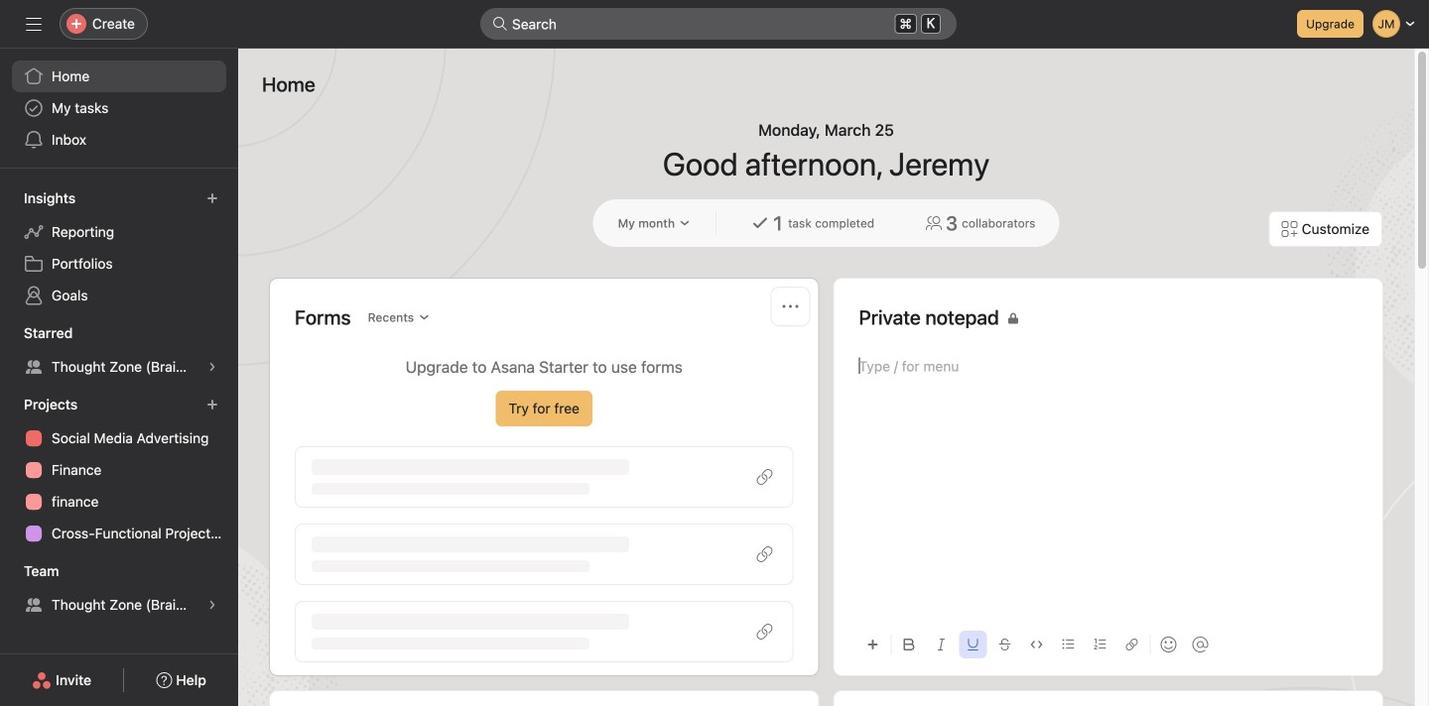 Task type: locate. For each thing, give the bounding box(es) containing it.
see details, thought zone (brainstorm space) image
[[207, 361, 218, 373]]

bulleted list image
[[1063, 639, 1075, 651]]

strikethrough image
[[999, 639, 1011, 651]]

insights element
[[0, 181, 238, 316]]

at mention image
[[1193, 637, 1209, 653]]

starred element
[[0, 316, 238, 387]]

new project or portfolio image
[[207, 399, 218, 411]]

new insights image
[[207, 193, 218, 205]]

projects element
[[0, 387, 238, 554]]

toolbar
[[859, 623, 1358, 667]]

teams element
[[0, 554, 238, 626]]

italics image
[[936, 639, 948, 651]]

None field
[[481, 8, 957, 40]]



Task type: vqa. For each thing, say whether or not it's contained in the screenshot.
dismiss image
no



Task type: describe. For each thing, give the bounding box(es) containing it.
prominent image
[[493, 16, 508, 32]]

see details, thought zone (brainstorm space) image
[[207, 600, 218, 612]]

numbered list image
[[1095, 639, 1107, 651]]

Search tasks, projects, and more text field
[[481, 8, 957, 40]]

hide sidebar image
[[26, 16, 42, 32]]

insert an object image
[[867, 639, 879, 651]]

global element
[[0, 49, 238, 168]]

emoji image
[[1161, 637, 1177, 653]]

underline image
[[968, 639, 980, 651]]

bold image
[[904, 639, 916, 651]]

link image
[[1127, 639, 1138, 651]]

code image
[[1031, 639, 1043, 651]]



